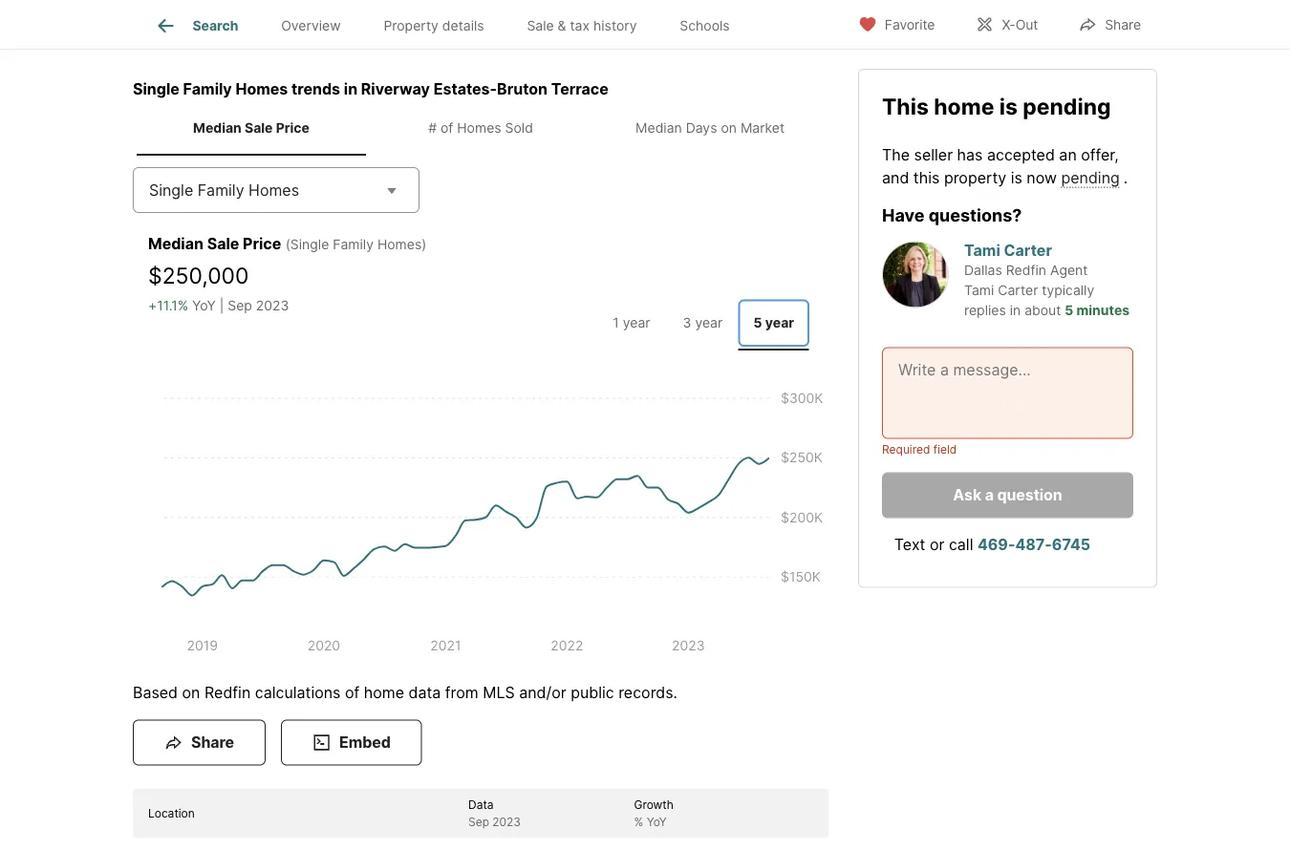 Task type: describe. For each thing, give the bounding box(es) containing it.
in for trends
[[344, 80, 358, 99]]

agent
[[1050, 262, 1088, 278]]

property
[[384, 17, 439, 34]]

call
[[949, 535, 973, 554]]

search link
[[154, 14, 238, 37]]

1 horizontal spatial home
[[934, 93, 994, 119]]

mls
[[483, 684, 515, 703]]

on inside tab
[[721, 120, 737, 137]]

487-
[[1015, 535, 1052, 554]]

6745
[[1052, 535, 1091, 554]]

ask a question
[[953, 486, 1062, 504]]

field
[[934, 443, 957, 457]]

text or call 469-487-6745
[[894, 535, 1091, 554]]

median sale price (single family homes) $250,000
[[148, 234, 427, 289]]

favorite
[[885, 17, 935, 33]]

single family homes trends in riverway estates-bruton terrace
[[133, 80, 609, 99]]

tami carter link
[[964, 241, 1052, 260]]

out
[[1016, 17, 1038, 33]]

question
[[997, 486, 1062, 504]]

1
[[613, 315, 619, 331]]

pending .
[[1061, 168, 1128, 187]]

typically
[[1042, 282, 1095, 298]]

embed
[[339, 734, 391, 752]]

based
[[133, 684, 178, 703]]

tami carter typically replies in about
[[964, 282, 1095, 319]]

0 vertical spatial share
[[1105, 17, 1141, 33]]

tax
[[570, 17, 590, 34]]

single family homes
[[149, 181, 299, 200]]

dallas redfin agenttami carter image
[[882, 241, 949, 308]]

required
[[882, 443, 930, 457]]

1 vertical spatial of
[[345, 684, 360, 703]]

slide 3 dot image
[[483, 27, 488, 32]]

0 vertical spatial pending
[[1023, 93, 1111, 119]]

family inside median sale price (single family homes) $250,000
[[333, 236, 374, 253]]

terrace
[[551, 80, 609, 99]]

(single
[[286, 236, 329, 253]]

market
[[741, 120, 785, 137]]

x-out
[[1002, 17, 1038, 33]]

sale inside tab
[[527, 17, 554, 34]]

sale & tax history
[[527, 17, 637, 34]]

property details tab
[[362, 3, 506, 49]]

5 minutes
[[1065, 302, 1130, 319]]

1 vertical spatial redfin
[[204, 684, 251, 703]]

469-
[[978, 535, 1015, 554]]

5 year tab
[[738, 300, 810, 347]]

public
[[571, 684, 614, 703]]

is inside the seller has accepted an offer, and this property is now
[[1011, 168, 1023, 187]]

an
[[1059, 145, 1077, 164]]

1 vertical spatial home
[[364, 684, 404, 703]]

median days on market tab
[[595, 105, 825, 152]]

1 year tab
[[596, 300, 667, 347]]

this
[[882, 93, 929, 119]]

this home is pending
[[882, 93, 1111, 119]]

homes for sold
[[457, 120, 501, 137]]

slide 2 dot image
[[473, 27, 479, 32]]

days
[[686, 120, 717, 137]]

replies
[[964, 302, 1006, 319]]

year for 1 year
[[623, 315, 650, 331]]

median for median days on market
[[636, 120, 682, 137]]

5 year
[[754, 315, 794, 331]]

from
[[445, 684, 479, 703]]

the seller has accepted an offer, and this property is now
[[882, 145, 1119, 187]]

embed button
[[281, 720, 422, 766]]

3 year tab
[[667, 300, 738, 347]]

3
[[683, 315, 691, 331]]

469-487-6745 link
[[978, 535, 1091, 554]]

and/or
[[519, 684, 566, 703]]

overview tab
[[260, 3, 362, 49]]

yoy inside "growth % yoy"
[[647, 816, 667, 829]]

pending link
[[1061, 168, 1120, 187]]

x-
[[1002, 17, 1016, 33]]

a
[[985, 486, 994, 504]]

+11.1% yoy | sep 2023
[[148, 298, 289, 314]]

schools
[[680, 17, 730, 34]]

year for 3 year
[[695, 315, 723, 331]]

riverway
[[361, 80, 430, 99]]

carter for tami carter typically replies in about
[[998, 282, 1038, 298]]

seller
[[914, 145, 953, 164]]

1 year
[[613, 315, 650, 331]]

year for 5 year
[[765, 315, 794, 331]]

0 vertical spatial is
[[1000, 93, 1018, 119]]

ask
[[953, 486, 982, 504]]

growth % yoy
[[634, 798, 674, 829]]

in for replies
[[1010, 302, 1021, 319]]

1 vertical spatial share
[[191, 734, 234, 752]]

2023 inside data sep 2023
[[493, 816, 521, 829]]

redfin inside tami carter dallas redfin agent
[[1006, 262, 1047, 278]]

questions?
[[929, 204, 1022, 225]]

sold
[[505, 120, 533, 137]]

0 horizontal spatial on
[[182, 684, 200, 703]]

0 vertical spatial share button
[[1062, 4, 1157, 43]]

tab list containing median sale price
[[133, 101, 829, 156]]

history
[[594, 17, 637, 34]]

trends
[[292, 80, 340, 99]]

.
[[1124, 168, 1128, 187]]

now
[[1027, 168, 1057, 187]]

records.
[[619, 684, 678, 703]]

+11.1%
[[148, 298, 188, 314]]

0 vertical spatial yoy
[[192, 298, 216, 314]]



Task type: locate. For each thing, give the bounding box(es) containing it.
&
[[558, 17, 566, 34]]

median inside 'tab'
[[193, 120, 242, 137]]

share button
[[1062, 4, 1157, 43], [133, 720, 266, 766]]

2 year from the left
[[695, 315, 723, 331]]

1 horizontal spatial sale
[[245, 120, 273, 137]]

1 horizontal spatial 2023
[[493, 816, 521, 829]]

1 vertical spatial share button
[[133, 720, 266, 766]]

single
[[133, 80, 180, 99], [149, 181, 193, 200]]

home left data
[[364, 684, 404, 703]]

yoy left |
[[192, 298, 216, 314]]

0 vertical spatial on
[[721, 120, 737, 137]]

sale for median sale price (single family homes) $250,000
[[207, 234, 239, 253]]

0 horizontal spatial in
[[344, 80, 358, 99]]

redfin down tami carter link
[[1006, 262, 1047, 278]]

has
[[957, 145, 983, 164]]

homes inside tab
[[457, 120, 501, 137]]

1 vertical spatial tami
[[964, 282, 994, 298]]

share
[[1105, 17, 1141, 33], [191, 734, 234, 752]]

family for single family homes trends in riverway estates-bruton terrace
[[183, 80, 232, 99]]

of up embed button
[[345, 684, 360, 703]]

3 year from the left
[[765, 315, 794, 331]]

0 horizontal spatial share button
[[133, 720, 266, 766]]

family for single family homes
[[198, 181, 244, 200]]

5 for 5 minutes
[[1065, 302, 1074, 319]]

0 vertical spatial price
[[276, 120, 310, 137]]

1 horizontal spatial year
[[695, 315, 723, 331]]

family right (single
[[333, 236, 374, 253]]

share button down based
[[133, 720, 266, 766]]

2 vertical spatial tab list
[[592, 296, 813, 351]]

1 year from the left
[[623, 315, 650, 331]]

sale up $250,000
[[207, 234, 239, 253]]

calculations
[[255, 684, 341, 703]]

2 tami from the top
[[964, 282, 994, 298]]

is
[[1000, 93, 1018, 119], [1011, 168, 1023, 187]]

favorite button
[[842, 4, 951, 43]]

price down trends
[[276, 120, 310, 137]]

yoy down growth at the bottom
[[647, 816, 667, 829]]

estates-
[[434, 80, 497, 99]]

is up accepted
[[1000, 93, 1018, 119]]

tami for tami carter typically replies in about
[[964, 282, 994, 298]]

2 vertical spatial sale
[[207, 234, 239, 253]]

median
[[193, 120, 242, 137], [636, 120, 682, 137], [148, 234, 204, 253]]

in left about
[[1010, 302, 1021, 319]]

0 vertical spatial 2023
[[256, 298, 289, 314]]

1 horizontal spatial sep
[[468, 816, 489, 829]]

of
[[441, 120, 453, 137], [345, 684, 360, 703]]

and
[[882, 168, 909, 187]]

single down search "link"
[[133, 80, 180, 99]]

median inside tab
[[636, 120, 682, 137]]

#
[[428, 120, 437, 137]]

2 vertical spatial homes
[[249, 181, 299, 200]]

homes
[[236, 80, 288, 99], [457, 120, 501, 137], [249, 181, 299, 200]]

0 vertical spatial homes
[[236, 80, 288, 99]]

1 vertical spatial sale
[[245, 120, 273, 137]]

carter up agent
[[1004, 241, 1052, 260]]

2 horizontal spatial year
[[765, 315, 794, 331]]

median left days on the top of the page
[[636, 120, 682, 137]]

sale for median sale price
[[245, 120, 273, 137]]

1 horizontal spatial of
[[441, 120, 453, 137]]

0 vertical spatial single
[[133, 80, 180, 99]]

accepted
[[987, 145, 1055, 164]]

|
[[220, 298, 224, 314]]

median sale price tab
[[137, 105, 366, 152]]

price for median sale price
[[276, 120, 310, 137]]

0 horizontal spatial of
[[345, 684, 360, 703]]

sale left &
[[527, 17, 554, 34]]

5 inside tab
[[754, 315, 762, 331]]

in right trends
[[344, 80, 358, 99]]

of right #
[[441, 120, 453, 137]]

tami down dallas
[[964, 282, 994, 298]]

tami for tami carter dallas redfin agent
[[964, 241, 1000, 260]]

median up $250,000
[[148, 234, 204, 253]]

data
[[468, 798, 494, 812]]

0 vertical spatial tab list
[[133, 0, 767, 49]]

single for single family homes
[[149, 181, 193, 200]]

text
[[894, 535, 926, 554]]

have questions?
[[882, 204, 1022, 225]]

tab list containing 1 year
[[592, 296, 813, 351]]

5 right the 3 year
[[754, 315, 762, 331]]

5
[[1065, 302, 1074, 319], [754, 315, 762, 331]]

median for median sale price (single family homes) $250,000
[[148, 234, 204, 253]]

redfin
[[1006, 262, 1047, 278], [204, 684, 251, 703]]

median for median sale price
[[193, 120, 242, 137]]

required field
[[882, 443, 957, 457]]

1 vertical spatial is
[[1011, 168, 1023, 187]]

tab list containing search
[[133, 0, 767, 49]]

1 tami from the top
[[964, 241, 1000, 260]]

$250,000
[[148, 262, 249, 289]]

of inside # of homes sold tab
[[441, 120, 453, 137]]

0 vertical spatial tami
[[964, 241, 1000, 260]]

sep
[[228, 298, 252, 314], [468, 816, 489, 829]]

0 horizontal spatial year
[[623, 315, 650, 331]]

1 horizontal spatial on
[[721, 120, 737, 137]]

on right days on the top of the page
[[721, 120, 737, 137]]

0 vertical spatial sale
[[527, 17, 554, 34]]

0 horizontal spatial 5
[[754, 315, 762, 331]]

property details
[[384, 17, 484, 34]]

data sep 2023
[[468, 798, 521, 829]]

homes for trends
[[236, 80, 288, 99]]

homes)
[[377, 236, 427, 253]]

minutes
[[1077, 302, 1130, 319]]

homes up (single
[[249, 181, 299, 200]]

# of homes sold tab
[[366, 105, 595, 152]]

0 horizontal spatial sale
[[207, 234, 239, 253]]

1 vertical spatial tab list
[[133, 101, 829, 156]]

in
[[344, 80, 358, 99], [1010, 302, 1021, 319]]

pending up an
[[1023, 93, 1111, 119]]

median up "single family homes"
[[193, 120, 242, 137]]

dallas
[[964, 262, 1002, 278]]

sale & tax history tab
[[506, 3, 658, 49]]

carter inside tami carter typically replies in about
[[998, 282, 1038, 298]]

about
[[1025, 302, 1061, 319]]

ask a question button
[[882, 472, 1134, 518]]

tami
[[964, 241, 1000, 260], [964, 282, 994, 298]]

year right 3
[[695, 315, 723, 331]]

2023 down median sale price (single family homes) $250,000
[[256, 298, 289, 314]]

pending
[[1023, 93, 1111, 119], [1061, 168, 1120, 187]]

location
[[148, 807, 195, 821]]

1 vertical spatial carter
[[998, 282, 1038, 298]]

year right the 3 year
[[765, 315, 794, 331]]

sale
[[527, 17, 554, 34], [245, 120, 273, 137], [207, 234, 239, 253]]

2023 down the "data"
[[493, 816, 521, 829]]

family up "median sale price"
[[183, 80, 232, 99]]

tami carter dallas redfin agent
[[964, 241, 1088, 278]]

home
[[934, 93, 994, 119], [364, 684, 404, 703]]

slide 1 dot image
[[464, 27, 469, 32]]

1 vertical spatial price
[[243, 234, 281, 253]]

carter
[[1004, 241, 1052, 260], [998, 282, 1038, 298]]

carter down tami carter dallas redfin agent
[[998, 282, 1038, 298]]

0 vertical spatial sep
[[228, 298, 252, 314]]

family
[[183, 80, 232, 99], [198, 181, 244, 200], [333, 236, 374, 253]]

details
[[442, 17, 484, 34]]

1 vertical spatial family
[[198, 181, 244, 200]]

share button right out
[[1062, 4, 1157, 43]]

1 vertical spatial on
[[182, 684, 200, 703]]

x-out button
[[959, 4, 1054, 43]]

1 vertical spatial pending
[[1061, 168, 1120, 187]]

sep down the "data"
[[468, 816, 489, 829]]

2 horizontal spatial sale
[[527, 17, 554, 34]]

1 horizontal spatial yoy
[[647, 816, 667, 829]]

0 horizontal spatial sep
[[228, 298, 252, 314]]

search
[[192, 17, 238, 34]]

price
[[276, 120, 310, 137], [243, 234, 281, 253]]

1 horizontal spatial redfin
[[1006, 262, 1047, 278]]

price for median sale price (single family homes) $250,000
[[243, 234, 281, 253]]

5 for 5 year
[[754, 315, 762, 331]]

schools tab
[[658, 3, 751, 49]]

on right based
[[182, 684, 200, 703]]

1 horizontal spatial in
[[1010, 302, 1021, 319]]

offer,
[[1081, 145, 1119, 164]]

5 down typically
[[1065, 302, 1074, 319]]

2 vertical spatial family
[[333, 236, 374, 253]]

in inside tami carter typically replies in about
[[1010, 302, 1021, 319]]

growth
[[634, 798, 674, 812]]

year
[[623, 315, 650, 331], [695, 315, 723, 331], [765, 315, 794, 331]]

sale inside 'tab'
[[245, 120, 273, 137]]

Write a message... text field
[[898, 359, 1117, 427]]

based on redfin calculations of home data from mls and/or public records.
[[133, 684, 678, 703]]

sale up "single family homes"
[[245, 120, 273, 137]]

homes left sold
[[457, 120, 501, 137]]

0 vertical spatial home
[[934, 93, 994, 119]]

1 vertical spatial yoy
[[647, 816, 667, 829]]

3 year
[[683, 315, 723, 331]]

0 horizontal spatial redfin
[[204, 684, 251, 703]]

family down 'median sale price' 'tab'
[[198, 181, 244, 200]]

sep inside data sep 2023
[[468, 816, 489, 829]]

1 vertical spatial sep
[[468, 816, 489, 829]]

price inside median sale price (single family homes) $250,000
[[243, 234, 281, 253]]

1 vertical spatial homes
[[457, 120, 501, 137]]

bruton
[[497, 80, 548, 99]]

1 horizontal spatial share button
[[1062, 4, 1157, 43]]

have
[[882, 204, 925, 225]]

0 horizontal spatial share
[[191, 734, 234, 752]]

0 vertical spatial of
[[441, 120, 453, 137]]

homes up "median sale price"
[[236, 80, 288, 99]]

home up has
[[934, 93, 994, 119]]

# of homes sold
[[428, 120, 533, 137]]

1 horizontal spatial share
[[1105, 17, 1141, 33]]

0 vertical spatial carter
[[1004, 241, 1052, 260]]

is down accepted
[[1011, 168, 1023, 187]]

this
[[914, 168, 940, 187]]

tab list
[[133, 0, 767, 49], [133, 101, 829, 156], [592, 296, 813, 351]]

1 vertical spatial in
[[1010, 302, 1021, 319]]

carter for tami carter dallas redfin agent
[[1004, 241, 1052, 260]]

single for single family homes trends in riverway estates-bruton terrace
[[133, 80, 180, 99]]

year right the 1 at left
[[623, 315, 650, 331]]

0 vertical spatial family
[[183, 80, 232, 99]]

price inside 'tab'
[[276, 120, 310, 137]]

median sale price
[[193, 120, 310, 137]]

%
[[634, 816, 643, 829]]

0 vertical spatial redfin
[[1006, 262, 1047, 278]]

median inside median sale price (single family homes) $250,000
[[148, 234, 204, 253]]

single up $250,000
[[149, 181, 193, 200]]

or
[[930, 535, 945, 554]]

tami up dallas
[[964, 241, 1000, 260]]

redfin left calculations
[[204, 684, 251, 703]]

0 vertical spatial in
[[344, 80, 358, 99]]

1 horizontal spatial 5
[[1065, 302, 1074, 319]]

0 horizontal spatial 2023
[[256, 298, 289, 314]]

median days on market
[[636, 120, 785, 137]]

carter inside tami carter dallas redfin agent
[[1004, 241, 1052, 260]]

2023
[[256, 298, 289, 314], [493, 816, 521, 829]]

data
[[409, 684, 441, 703]]

the
[[882, 145, 910, 164]]

1 vertical spatial single
[[149, 181, 193, 200]]

0 horizontal spatial yoy
[[192, 298, 216, 314]]

property
[[944, 168, 1007, 187]]

price left (single
[[243, 234, 281, 253]]

sale inside median sale price (single family homes) $250,000
[[207, 234, 239, 253]]

pending down offer,
[[1061, 168, 1120, 187]]

sep right |
[[228, 298, 252, 314]]

overview
[[281, 17, 341, 34]]

tami inside tami carter typically replies in about
[[964, 282, 994, 298]]

1 vertical spatial 2023
[[493, 816, 521, 829]]

tami inside tami carter dallas redfin agent
[[964, 241, 1000, 260]]

0 horizontal spatial home
[[364, 684, 404, 703]]



Task type: vqa. For each thing, say whether or not it's contained in the screenshot.
bottommost Share
yes



